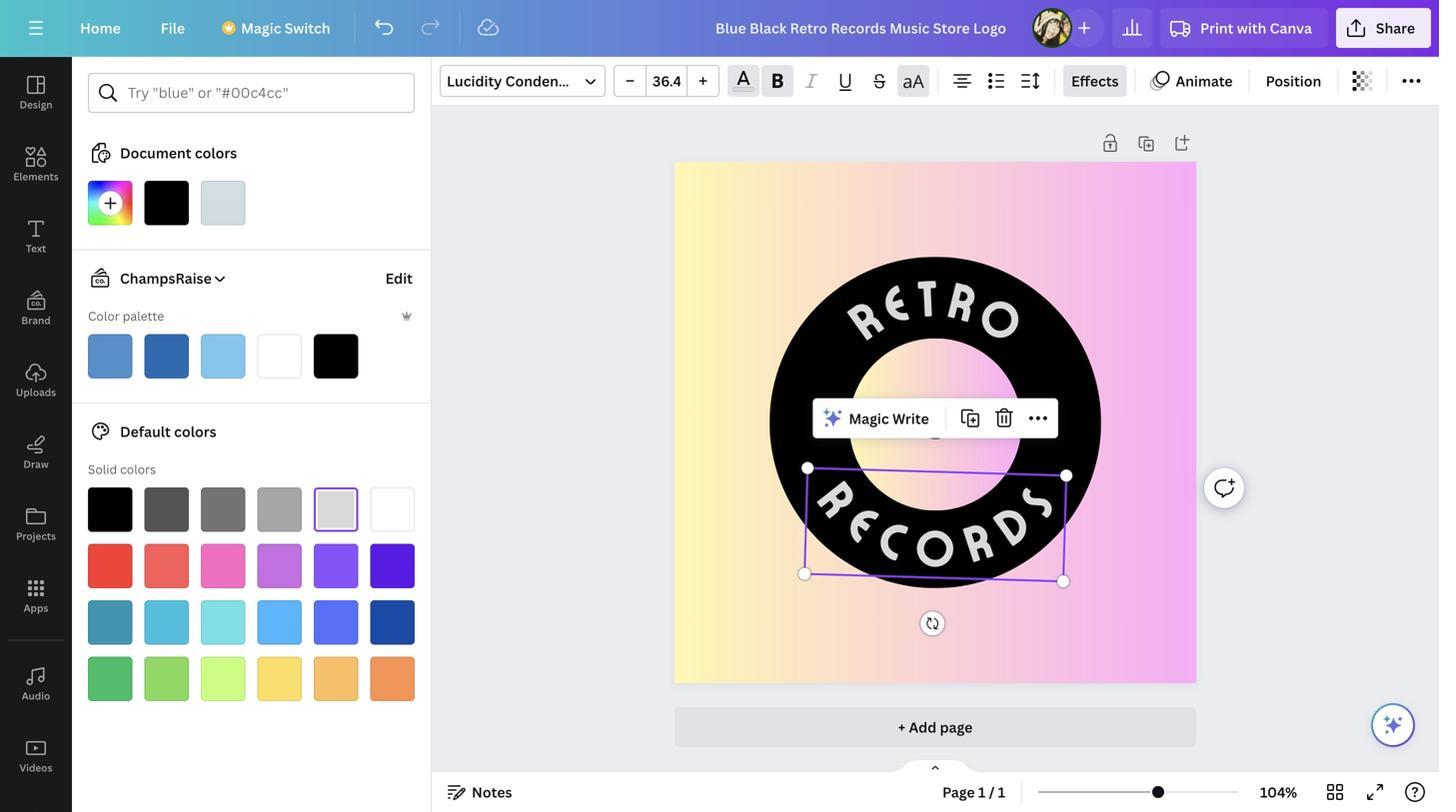 Task type: describe. For each thing, give the bounding box(es) containing it.
Design title text field
[[700, 8, 1025, 48]]

print
[[1201, 18, 1234, 37]]

#ffffff image
[[257, 334, 302, 379]]

lucidity
[[447, 71, 502, 90]]

brand
[[21, 314, 51, 327]]

effects
[[1072, 71, 1119, 90]]

/
[[989, 783, 995, 802]]

home link
[[64, 8, 137, 48]]

t
[[915, 266, 941, 328]]

draw
[[23, 458, 49, 471]]

lucidity condensed
[[447, 71, 583, 90]]

104% button
[[1247, 777, 1312, 809]]

videos button
[[0, 721, 72, 793]]

color palette
[[88, 308, 164, 324]]

e for e
[[837, 491, 891, 554]]

0 vertical spatial o
[[968, 282, 1035, 354]]

orange #ff914d image
[[370, 657, 415, 702]]

home
[[80, 18, 121, 37]]

black #000000 image
[[88, 488, 132, 532]]

solid
[[88, 461, 117, 478]]

edit
[[386, 269, 413, 288]]

peach #ffbd59 image
[[314, 657, 358, 702]]

write
[[893, 409, 929, 428]]

Try "blue" or "#00c4cc" search field
[[128, 74, 402, 112]]

animate button
[[1144, 65, 1241, 97]]

grass green #7ed957 image
[[144, 657, 189, 702]]

side panel tab list
[[0, 57, 72, 813]]

champsraise
[[120, 269, 212, 288]]

magic switch
[[241, 18, 331, 37]]

show pages image
[[888, 759, 984, 775]]

magenta #cb6ce6 image
[[257, 544, 302, 589]]

elements
[[13, 170, 59, 183]]

condensed
[[506, 71, 583, 90]]

notes
[[472, 783, 512, 802]]

– – number field
[[653, 71, 681, 90]]

audio
[[22, 690, 50, 703]]

add
[[909, 718, 937, 737]]

brand button
[[0, 273, 72, 345]]

gray #a6a6a6 image
[[257, 488, 302, 532]]

print with canva
[[1201, 18, 1313, 37]]

main menu bar
[[0, 0, 1440, 57]]

royal blue #5271ff image
[[314, 601, 358, 645]]

palette
[[123, 308, 164, 324]]

#75c6ef image
[[201, 334, 245, 379]]

draw button
[[0, 417, 72, 489]]

r down magic write button
[[807, 469, 872, 528]]

e for e t r
[[875, 270, 915, 335]]

peach #ffbd59 image
[[314, 657, 358, 702]]

magic write
[[849, 409, 929, 428]]

#d9d9d9 image
[[733, 87, 755, 92]]

add a new color image
[[88, 181, 132, 225]]

#ffffff image
[[257, 334, 302, 379]]

projects
[[16, 530, 56, 543]]

104%
[[1261, 783, 1298, 802]]

switch
[[285, 18, 331, 37]]

magic for magic switch
[[241, 18, 281, 37]]

#166bb5 image
[[144, 334, 189, 379]]

e t r
[[875, 266, 983, 335]]

print with canva button
[[1161, 8, 1329, 48]]

position button
[[1258, 65, 1330, 97]]

c
[[871, 506, 917, 572]]

d
[[982, 490, 1041, 557]]



Task type: vqa. For each thing, say whether or not it's contained in the screenshot.
#4890cd image
yes



Task type: locate. For each thing, give the bounding box(es) containing it.
colors up #cddfe3 image
[[195, 143, 237, 162]]

grass green #7ed957 image
[[144, 657, 189, 702]]

s
[[1007, 475, 1065, 527]]

text button
[[0, 201, 72, 273]]

o inside c o r
[[916, 516, 956, 578]]

page
[[943, 783, 975, 802]]

#d9d9d9 image
[[733, 87, 755, 92]]

gray #737373 image
[[201, 488, 245, 532], [201, 488, 245, 532]]

0 vertical spatial colors
[[195, 143, 237, 162]]

elements button
[[0, 129, 72, 201]]

magic switch button
[[209, 8, 347, 48]]

2 vertical spatial colors
[[120, 461, 156, 478]]

position
[[1266, 71, 1322, 90]]

magic
[[241, 18, 281, 37], [849, 409, 889, 428]]

colors for solid colors
[[120, 461, 156, 478]]

r left s
[[956, 508, 1000, 574]]

0 horizontal spatial 1
[[979, 783, 986, 802]]

design
[[19, 98, 53, 111]]

magenta #cb6ce6 image
[[257, 544, 302, 589]]

aqua blue #0cc0df image
[[144, 601, 189, 645]]

dark turquoise #0097b2 image
[[88, 601, 132, 645]]

solid colors
[[88, 461, 156, 478]]

audio button
[[0, 649, 72, 721]]

dark gray #545454 image
[[144, 488, 189, 532], [144, 488, 189, 532]]

colors right solid
[[120, 461, 156, 478]]

edit button
[[384, 258, 415, 298]]

+
[[899, 718, 906, 737]]

file button
[[145, 8, 201, 48]]

apps
[[24, 602, 48, 615]]

lucidity condensed button
[[440, 65, 606, 97]]

canva assistant image
[[1382, 714, 1406, 738]]

light gray #d9d9d9 image
[[314, 488, 358, 532], [314, 488, 358, 532]]

colors for document colors
[[195, 143, 237, 162]]

r
[[943, 267, 983, 333], [836, 286, 892, 351], [807, 469, 872, 528], [956, 508, 1000, 574]]

videos
[[20, 762, 52, 775]]

document
[[120, 143, 192, 162]]

c o r
[[871, 506, 1000, 578]]

page
[[940, 718, 973, 737]]

group
[[614, 65, 720, 97]]

r inside e t r
[[943, 267, 983, 333]]

aqua blue #0cc0df image
[[144, 601, 189, 645]]

text
[[26, 242, 46, 255]]

1
[[979, 783, 986, 802], [998, 783, 1006, 802]]

e
[[875, 270, 915, 335], [837, 491, 891, 554]]

magic write button
[[817, 403, 937, 435]]

apps button
[[0, 561, 72, 633]]

animate
[[1176, 71, 1233, 90]]

1 left /
[[979, 783, 986, 802]]

0 horizontal spatial magic
[[241, 18, 281, 37]]

1 horizontal spatial magic
[[849, 409, 889, 428]]

r right t at the right top of the page
[[943, 267, 983, 333]]

share
[[1377, 18, 1416, 37]]

violet #5e17eb image
[[370, 544, 415, 589], [370, 544, 415, 589]]

#000000 image
[[144, 181, 189, 225], [144, 181, 189, 225]]

default
[[120, 422, 171, 441]]

+ add page button
[[675, 708, 1197, 748]]

turquoise blue #5ce1e6 image
[[201, 601, 245, 645], [201, 601, 245, 645]]

dark turquoise #0097b2 image
[[88, 601, 132, 645]]

magic left write
[[849, 409, 889, 428]]

2 1 from the left
[[998, 783, 1006, 802]]

magic for magic write
[[849, 409, 889, 428]]

1 right /
[[998, 783, 1006, 802]]

1 1 from the left
[[979, 783, 986, 802]]

colors
[[195, 143, 237, 162], [174, 422, 216, 441], [120, 461, 156, 478]]

royal blue #5271ff image
[[314, 601, 358, 645]]

champsraise button
[[80, 266, 228, 290]]

magic left switch
[[241, 18, 281, 37]]

e inside e t r
[[875, 270, 915, 335]]

colors for default colors
[[174, 422, 216, 441]]

gray #a6a6a6 image
[[257, 488, 302, 532]]

green #00bf63 image
[[88, 657, 132, 702], [88, 657, 132, 702]]

light blue #38b6ff image
[[257, 601, 302, 645]]

+ add page
[[899, 718, 973, 737]]

black #000000 image
[[88, 488, 132, 532]]

default colors
[[120, 422, 216, 441]]

0 vertical spatial magic
[[241, 18, 281, 37]]

#75c6ef image
[[201, 334, 245, 379]]

1 vertical spatial o
[[916, 516, 956, 578]]

light blue #38b6ff image
[[257, 601, 302, 645]]

1 vertical spatial e
[[837, 491, 891, 554]]

uploads button
[[0, 345, 72, 417]]

#cddfe3 image
[[201, 181, 245, 225]]

white #ffffff image
[[370, 488, 415, 532]]

canva
[[1270, 18, 1313, 37]]

projects button
[[0, 489, 72, 561]]

r left t at the right top of the page
[[836, 286, 892, 351]]

add a new color image
[[88, 181, 132, 225]]

#010101 image
[[314, 334, 358, 379], [314, 334, 358, 379]]

bright red #ff3131 image
[[88, 544, 132, 589], [88, 544, 132, 589]]

colors right default
[[174, 422, 216, 441]]

r inside c o r
[[956, 508, 1000, 574]]

#cddfe3 image
[[201, 181, 245, 225]]

white #ffffff image
[[370, 488, 415, 532]]

effects button
[[1064, 65, 1127, 97]]

with
[[1237, 18, 1267, 37]]

purple #8c52ff image
[[314, 544, 358, 589], [314, 544, 358, 589]]

#166bb5 image
[[144, 334, 189, 379]]

o
[[968, 282, 1035, 354], [916, 516, 956, 578]]

1 horizontal spatial o
[[968, 282, 1035, 354]]

yellow #ffde59 image
[[257, 657, 302, 702], [257, 657, 302, 702]]

uploads
[[16, 386, 56, 399]]

0 vertical spatial e
[[875, 270, 915, 335]]

pink #ff66c4 image
[[201, 544, 245, 589], [201, 544, 245, 589]]

share button
[[1337, 8, 1432, 48]]

file
[[161, 18, 185, 37]]

o right t at the right top of the page
[[968, 282, 1035, 354]]

coral red #ff5757 image
[[144, 544, 189, 589], [144, 544, 189, 589]]

design button
[[0, 57, 72, 129]]

1 horizontal spatial 1
[[998, 783, 1006, 802]]

lime #c1ff72 image
[[201, 657, 245, 702], [201, 657, 245, 702]]

document colors
[[120, 143, 237, 162]]

o left d
[[916, 516, 956, 578]]

1 vertical spatial colors
[[174, 422, 216, 441]]

#4890cd image
[[88, 334, 132, 379], [88, 334, 132, 379]]

color
[[88, 308, 120, 324]]

page 1 / 1
[[943, 783, 1006, 802]]

notes button
[[440, 777, 520, 809]]

1 vertical spatial magic
[[849, 409, 889, 428]]

cobalt blue #004aad image
[[370, 601, 415, 645], [370, 601, 415, 645]]

magic inside main menu bar
[[241, 18, 281, 37]]

0 horizontal spatial o
[[916, 516, 956, 578]]

orange #ff914d image
[[370, 657, 415, 702]]



